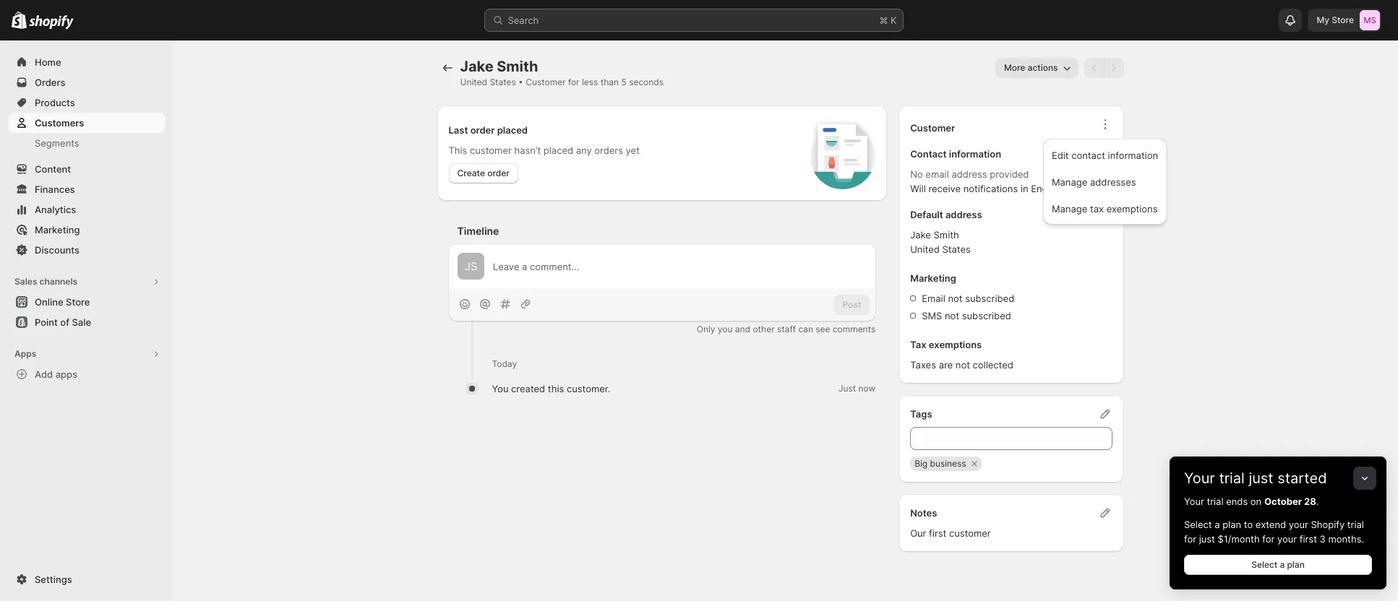 Task type: locate. For each thing, give the bounding box(es) containing it.
0 horizontal spatial jake
[[460, 58, 494, 75]]

not up 'sms not subscribed'
[[948, 293, 963, 304]]

1 vertical spatial store
[[66, 297, 90, 308]]

trial for just
[[1220, 470, 1245, 487]]

select a plan to extend your shopify trial for just $1/month for your first 3 months.
[[1185, 519, 1365, 545]]

settings link
[[9, 570, 165, 590]]

smith for jake smith united states
[[934, 229, 960, 241]]

sales
[[14, 276, 37, 287]]

create
[[457, 168, 485, 179]]

smith down default address
[[934, 229, 960, 241]]

on
[[1251, 496, 1262, 508]]

home
[[35, 56, 61, 68]]

0 vertical spatial customer
[[526, 77, 566, 88]]

plan up $1/month
[[1223, 519, 1242, 531]]

default address
[[911, 209, 983, 221]]

1 vertical spatial your
[[1185, 496, 1205, 508]]

first right our
[[929, 528, 947, 540]]

address down "contact information"
[[952, 169, 988, 180]]

edit contact information
[[1052, 150, 1159, 161]]

1 vertical spatial customer
[[950, 528, 991, 540]]

1 horizontal spatial smith
[[934, 229, 960, 241]]

0 vertical spatial customer
[[470, 145, 512, 156]]

email not subscribed
[[922, 293, 1015, 304]]

store up sale on the bottom
[[66, 297, 90, 308]]

0 vertical spatial placed
[[497, 124, 528, 136]]

0 horizontal spatial information
[[949, 148, 1002, 160]]

united inside 'jake smith united states • customer for less than 5 seconds'
[[460, 77, 487, 88]]

less
[[582, 77, 598, 88]]

states inside jake smith united states
[[943, 244, 971, 255]]

more actions
[[1005, 62, 1059, 73]]

subscribed for sms not subscribed
[[962, 310, 1012, 322]]

0 horizontal spatial a
[[1215, 519, 1221, 531]]

for left less
[[568, 77, 580, 88]]

0 vertical spatial manage
[[1052, 176, 1088, 188]]

only
[[697, 324, 716, 335]]

order right create at the left top of page
[[488, 168, 510, 179]]

1 vertical spatial trial
[[1207, 496, 1224, 508]]

plan inside the select a plan to extend your shopify trial for just $1/month for your first 3 months.
[[1223, 519, 1242, 531]]

states inside 'jake smith united states • customer for less than 5 seconds'
[[490, 77, 516, 88]]

0 horizontal spatial store
[[66, 297, 90, 308]]

plan down the select a plan to extend your shopify trial for just $1/month for your first 3 months.
[[1288, 560, 1305, 571]]

1 vertical spatial states
[[943, 244, 971, 255]]

0 horizontal spatial united
[[460, 77, 487, 88]]

united for jake smith united states
[[911, 244, 940, 255]]

your down extend
[[1278, 534, 1298, 545]]

2 manage from the top
[[1052, 203, 1088, 215]]

customer right our
[[950, 528, 991, 540]]

subscribed down email not subscribed
[[962, 310, 1012, 322]]

not right the are
[[956, 359, 971, 371]]

0 vertical spatial subscribed
[[966, 293, 1015, 304]]

edit contact information button
[[1048, 143, 1163, 167]]

1 vertical spatial customer
[[911, 122, 956, 134]]

just
[[1249, 470, 1274, 487], [1200, 534, 1216, 545]]

1 horizontal spatial information
[[1108, 150, 1159, 161]]

next image
[[1107, 61, 1121, 75]]

0 vertical spatial a
[[1215, 519, 1221, 531]]

3
[[1320, 534, 1326, 545]]

1 vertical spatial jake
[[911, 229, 932, 241]]

smith inside jake smith united states
[[934, 229, 960, 241]]

default
[[911, 209, 944, 221]]

0 vertical spatial trial
[[1220, 470, 1245, 487]]

for down extend
[[1263, 534, 1275, 545]]

english
[[1032, 183, 1063, 195]]

store right the my
[[1332, 14, 1355, 25]]

select down the select a plan to extend your shopify trial for just $1/month for your first 3 months.
[[1252, 560, 1278, 571]]

order
[[471, 124, 495, 136], [488, 168, 510, 179]]

analytics
[[35, 204, 76, 216]]

manage for manage tax exemptions
[[1052, 203, 1088, 215]]

0 horizontal spatial for
[[568, 77, 580, 88]]

trial up ends
[[1220, 470, 1245, 487]]

online store link
[[9, 292, 165, 312]]

0 vertical spatial select
[[1185, 519, 1213, 531]]

1 horizontal spatial first
[[1300, 534, 1318, 545]]

actions
[[1028, 62, 1059, 73]]

1 vertical spatial address
[[946, 209, 983, 221]]

analytics link
[[9, 200, 165, 220]]

manage inside button
[[1052, 203, 1088, 215]]

just left $1/month
[[1200, 534, 1216, 545]]

jake inside 'jake smith united states • customer for less than 5 seconds'
[[460, 58, 494, 75]]

states for jake smith united states • customer for less than 5 seconds
[[490, 77, 516, 88]]

plan for select a plan to extend your shopify trial for just $1/month for your first 3 months.
[[1223, 519, 1242, 531]]

0 vertical spatial just
[[1249, 470, 1274, 487]]

states left •
[[490, 77, 516, 88]]

marketing up email
[[911, 273, 957, 284]]

menu
[[1048, 143, 1163, 221]]

1 horizontal spatial just
[[1249, 470, 1274, 487]]

0 vertical spatial your
[[1185, 470, 1216, 487]]

select
[[1185, 519, 1213, 531], [1252, 560, 1278, 571]]

for
[[568, 77, 580, 88], [1185, 534, 1197, 545], [1263, 534, 1275, 545]]

you created this customer.
[[492, 384, 611, 395]]

are
[[939, 359, 953, 371]]

2 your from the top
[[1185, 496, 1205, 508]]

0 vertical spatial not
[[948, 293, 963, 304]]

2 vertical spatial not
[[956, 359, 971, 371]]

trial up months.
[[1348, 519, 1365, 531]]

1 horizontal spatial select
[[1252, 560, 1278, 571]]

trial inside dropdown button
[[1220, 470, 1245, 487]]

your down 28
[[1289, 519, 1309, 531]]

states down default address
[[943, 244, 971, 255]]

your up your trial ends on october 28 .
[[1185, 470, 1216, 487]]

states
[[490, 77, 516, 88], [943, 244, 971, 255]]

2 vertical spatial trial
[[1348, 519, 1365, 531]]

post button
[[834, 295, 870, 315]]

contact
[[911, 148, 947, 160]]

1 vertical spatial marketing
[[911, 273, 957, 284]]

just up on
[[1249, 470, 1274, 487]]

order inside button
[[488, 168, 510, 179]]

manage inside 'button'
[[1052, 176, 1088, 188]]

big business
[[915, 459, 967, 469]]

taxes
[[911, 359, 937, 371]]

0 vertical spatial order
[[471, 124, 495, 136]]

store inside button
[[66, 297, 90, 308]]

1 horizontal spatial jake
[[911, 229, 932, 241]]

1 vertical spatial subscribed
[[962, 310, 1012, 322]]

collected
[[973, 359, 1014, 371]]

customer down last order placed
[[470, 145, 512, 156]]

trial for ends
[[1207, 496, 1224, 508]]

0 vertical spatial exemptions
[[1107, 203, 1158, 215]]

smith inside 'jake smith united states • customer for less than 5 seconds'
[[497, 58, 539, 75]]

1 horizontal spatial placed
[[544, 145, 574, 156]]

0 horizontal spatial exemptions
[[929, 339, 982, 351]]

Leave a comment... text field
[[493, 259, 867, 274]]

marketing up discounts
[[35, 224, 80, 236]]

1 your from the top
[[1185, 470, 1216, 487]]

customer up contact
[[911, 122, 956, 134]]

customer
[[470, 145, 512, 156], [950, 528, 991, 540]]

jake inside jake smith united states
[[911, 229, 932, 241]]

placed
[[497, 124, 528, 136], [544, 145, 574, 156]]

online
[[35, 297, 63, 308]]

select for select a plan
[[1252, 560, 1278, 571]]

your inside dropdown button
[[1185, 470, 1216, 487]]

0 horizontal spatial customer
[[526, 77, 566, 88]]

0 vertical spatial marketing
[[35, 224, 80, 236]]

a inside the select a plan to extend your shopify trial for just $1/month for your first 3 months.
[[1215, 519, 1221, 531]]

1 manage from the top
[[1052, 176, 1088, 188]]

1 horizontal spatial store
[[1332, 14, 1355, 25]]

placed left any
[[544, 145, 574, 156]]

sms not subscribed
[[922, 310, 1012, 322]]

edit
[[1052, 150, 1069, 161]]

notes
[[911, 508, 938, 519]]

manage left tax
[[1052, 203, 1088, 215]]

1 horizontal spatial united
[[911, 244, 940, 255]]

1 vertical spatial select
[[1252, 560, 1278, 571]]

comments
[[833, 324, 876, 335]]

manage addresses
[[1052, 176, 1137, 188]]

information up addresses
[[1108, 150, 1159, 161]]

email
[[926, 169, 949, 180]]

0 vertical spatial store
[[1332, 14, 1355, 25]]

jake down default
[[911, 229, 932, 241]]

manage down edit in the right of the page
[[1052, 176, 1088, 188]]

0 horizontal spatial states
[[490, 77, 516, 88]]

exemptions down addresses
[[1107, 203, 1158, 215]]

1 vertical spatial just
[[1200, 534, 1216, 545]]

united
[[460, 77, 487, 88], [911, 244, 940, 255]]

trial left ends
[[1207, 496, 1224, 508]]

1 vertical spatial exemptions
[[929, 339, 982, 351]]

0 horizontal spatial select
[[1185, 519, 1213, 531]]

None text field
[[911, 427, 1113, 451]]

for inside 'jake smith united states • customer for less than 5 seconds'
[[568, 77, 580, 88]]

add apps button
[[9, 365, 165, 385]]

1 vertical spatial not
[[945, 310, 960, 322]]

your
[[1185, 470, 1216, 487], [1185, 496, 1205, 508]]

exemptions up taxes are not collected
[[929, 339, 982, 351]]

1 vertical spatial manage
[[1052, 203, 1088, 215]]

contact information
[[911, 148, 1002, 160]]

select for select a plan to extend your shopify trial for just $1/month for your first 3 months.
[[1185, 519, 1213, 531]]

order right last
[[471, 124, 495, 136]]

apps button
[[9, 344, 165, 365]]

subscribed up 'sms not subscribed'
[[966, 293, 1015, 304]]

customer right •
[[526, 77, 566, 88]]

any
[[576, 145, 592, 156]]

tags
[[911, 409, 933, 420]]

select inside the select a plan to extend your shopify trial for just $1/month for your first 3 months.
[[1185, 519, 1213, 531]]

united down default
[[911, 244, 940, 255]]

jake up last order placed
[[460, 58, 494, 75]]

a for select a plan
[[1280, 560, 1285, 571]]

your for your trial ends on october 28 .
[[1185, 496, 1205, 508]]

finances link
[[9, 179, 165, 200]]

1 horizontal spatial exemptions
[[1107, 203, 1158, 215]]

segments
[[35, 137, 79, 149]]

for left $1/month
[[1185, 534, 1197, 545]]

store for online store
[[66, 297, 90, 308]]

0 horizontal spatial smith
[[497, 58, 539, 75]]

1 horizontal spatial plan
[[1288, 560, 1305, 571]]

jake
[[460, 58, 494, 75], [911, 229, 932, 241]]

products link
[[9, 93, 165, 113]]

united left •
[[460, 77, 487, 88]]

tax
[[911, 339, 927, 351]]

information up no email address provided will receive notifications in english
[[949, 148, 1002, 160]]

information inside button
[[1108, 150, 1159, 161]]

0 vertical spatial plan
[[1223, 519, 1242, 531]]

subscribed for email not subscribed
[[966, 293, 1015, 304]]

0 vertical spatial united
[[460, 77, 487, 88]]

⌘
[[880, 14, 888, 26]]

28
[[1305, 496, 1317, 508]]

1 vertical spatial smith
[[934, 229, 960, 241]]

first left the "3"
[[1300, 534, 1318, 545]]

0 vertical spatial smith
[[497, 58, 539, 75]]

plan for select a plan
[[1288, 560, 1305, 571]]

address down receive
[[946, 209, 983, 221]]

more
[[1005, 62, 1026, 73]]

0 horizontal spatial just
[[1200, 534, 1216, 545]]

1 vertical spatial order
[[488, 168, 510, 179]]

0 vertical spatial jake
[[460, 58, 494, 75]]

customers
[[35, 117, 84, 129]]

your trial ends on october 28 .
[[1185, 496, 1320, 508]]

just inside the select a plan to extend your shopify trial for just $1/month for your first 3 months.
[[1200, 534, 1216, 545]]

united inside jake smith united states
[[911, 244, 940, 255]]

smith up •
[[497, 58, 539, 75]]

menu containing edit contact information
[[1048, 143, 1163, 221]]

1 horizontal spatial customer
[[911, 122, 956, 134]]

more actions button
[[996, 58, 1079, 78]]

0 horizontal spatial plan
[[1223, 519, 1242, 531]]

shopify image
[[12, 11, 27, 29]]

can
[[799, 324, 814, 335]]

1 vertical spatial a
[[1280, 560, 1285, 571]]

discounts link
[[9, 240, 165, 260]]

exemptions
[[1107, 203, 1158, 215], [929, 339, 982, 351]]

$1/month
[[1218, 534, 1260, 545]]

our
[[911, 528, 927, 540]]

1 vertical spatial plan
[[1288, 560, 1305, 571]]

channels
[[39, 276, 77, 287]]

a down the select a plan to extend your shopify trial for just $1/month for your first 3 months.
[[1280, 560, 1285, 571]]

placed up the "hasn't"
[[497, 124, 528, 136]]

your left ends
[[1185, 496, 1205, 508]]

0 vertical spatial address
[[952, 169, 988, 180]]

0 horizontal spatial first
[[929, 528, 947, 540]]

1 vertical spatial united
[[911, 244, 940, 255]]

1 horizontal spatial a
[[1280, 560, 1285, 571]]

not right sms
[[945, 310, 960, 322]]

manage for manage addresses
[[1052, 176, 1088, 188]]

not
[[948, 293, 963, 304], [945, 310, 960, 322], [956, 359, 971, 371]]

a up $1/month
[[1215, 519, 1221, 531]]

0 horizontal spatial placed
[[497, 124, 528, 136]]

contact
[[1072, 150, 1106, 161]]

1 horizontal spatial states
[[943, 244, 971, 255]]

0 vertical spatial states
[[490, 77, 516, 88]]

select left 'to'
[[1185, 519, 1213, 531]]



Task type: vqa. For each thing, say whether or not it's contained in the screenshot.
Store in button
yes



Task type: describe. For each thing, give the bounding box(es) containing it.
address inside no email address provided will receive notifications in english
[[952, 169, 988, 180]]

content
[[35, 163, 71, 175]]

created
[[511, 384, 545, 395]]

finances
[[35, 184, 75, 195]]

in
[[1021, 183, 1029, 195]]

jake smith united states
[[911, 229, 971, 255]]

point
[[35, 317, 58, 328]]

last
[[449, 124, 468, 136]]

2 horizontal spatial for
[[1263, 534, 1275, 545]]

point of sale link
[[9, 312, 165, 333]]

notifications
[[964, 183, 1019, 195]]

⌘ k
[[880, 14, 897, 26]]

you
[[492, 384, 509, 395]]

not for email
[[948, 293, 963, 304]]

united for jake smith united states • customer for less than 5 seconds
[[460, 77, 487, 88]]

0 horizontal spatial marketing
[[35, 224, 80, 236]]

than
[[601, 77, 619, 88]]

manage tax exemptions button
[[1048, 197, 1163, 221]]

timeline
[[457, 225, 499, 237]]

customer inside 'jake smith united states • customer for less than 5 seconds'
[[526, 77, 566, 88]]

of
[[60, 317, 69, 328]]

exemptions inside button
[[1107, 203, 1158, 215]]

smith for jake smith united states • customer for less than 5 seconds
[[497, 58, 539, 75]]

apps
[[14, 349, 36, 359]]

tax exemptions
[[911, 339, 982, 351]]

just inside dropdown button
[[1249, 470, 1274, 487]]

add
[[35, 369, 53, 380]]

this
[[548, 384, 564, 395]]

you
[[718, 324, 733, 335]]

sales channels button
[[9, 272, 165, 292]]

1 horizontal spatial for
[[1185, 534, 1197, 545]]

avatar with initials j s image
[[457, 253, 484, 280]]

a for select a plan to extend your shopify trial for just $1/month for your first 3 months.
[[1215, 519, 1221, 531]]

select a plan
[[1252, 560, 1305, 571]]

and
[[735, 324, 751, 335]]

.
[[1317, 496, 1320, 508]]

started
[[1278, 470, 1328, 487]]

shopify image
[[29, 15, 74, 29]]

order for last
[[471, 124, 495, 136]]

0 vertical spatial your
[[1289, 519, 1309, 531]]

online store
[[35, 297, 90, 308]]

apps
[[55, 369, 77, 380]]

not for sms
[[945, 310, 960, 322]]

last order placed
[[449, 124, 528, 136]]

see
[[816, 324, 831, 335]]

states for jake smith united states
[[943, 244, 971, 255]]

products
[[35, 97, 75, 108]]

my store image
[[1360, 10, 1381, 30]]

will
[[911, 183, 926, 195]]

customers link
[[9, 113, 165, 133]]

create order
[[457, 168, 510, 179]]

sale
[[72, 317, 91, 328]]

no email address provided will receive notifications in english
[[911, 169, 1063, 195]]

your trial just started element
[[1170, 495, 1387, 590]]

sales channels
[[14, 276, 77, 287]]

business
[[930, 459, 967, 469]]

create order button
[[449, 163, 519, 184]]

jake for jake smith united states • customer for less than 5 seconds
[[460, 58, 494, 75]]

this customer hasn't placed any orders yet
[[449, 145, 640, 156]]

1 vertical spatial your
[[1278, 534, 1298, 545]]

0 horizontal spatial customer
[[470, 145, 512, 156]]

yet
[[626, 145, 640, 156]]

5
[[622, 77, 627, 88]]

content link
[[9, 159, 165, 179]]

extend
[[1256, 519, 1287, 531]]

1 horizontal spatial marketing
[[911, 273, 957, 284]]

marketing link
[[9, 220, 165, 240]]

•
[[519, 77, 524, 88]]

seconds
[[629, 77, 664, 88]]

customer.
[[567, 384, 611, 395]]

tax
[[1091, 203, 1104, 215]]

jake for jake smith united states
[[911, 229, 932, 241]]

hasn't
[[515, 145, 541, 156]]

first inside the select a plan to extend your shopify trial for just $1/month for your first 3 months.
[[1300, 534, 1318, 545]]

post
[[843, 299, 862, 310]]

your for your trial just started
[[1185, 470, 1216, 487]]

trial inside the select a plan to extend your shopify trial for just $1/month for your first 3 months.
[[1348, 519, 1365, 531]]

search
[[508, 14, 539, 26]]

1 horizontal spatial customer
[[950, 528, 991, 540]]

settings
[[35, 574, 72, 586]]

online store button
[[0, 292, 174, 312]]

jake smith united states • customer for less than 5 seconds
[[460, 58, 664, 88]]

discounts
[[35, 244, 80, 256]]

to
[[1245, 519, 1254, 531]]

addresses
[[1091, 176, 1137, 188]]

order for create
[[488, 168, 510, 179]]

orders
[[595, 145, 623, 156]]

1 vertical spatial placed
[[544, 145, 574, 156]]

receive
[[929, 183, 961, 195]]

our first customer
[[911, 528, 991, 540]]

segments link
[[9, 133, 165, 153]]

ends
[[1227, 496, 1249, 508]]

store for my store
[[1332, 14, 1355, 25]]

manage tax exemptions
[[1052, 203, 1158, 215]]

point of sale
[[35, 317, 91, 328]]

staff
[[778, 324, 796, 335]]

previous image
[[1087, 61, 1102, 75]]

shopify
[[1312, 519, 1345, 531]]

orders link
[[9, 72, 165, 93]]

k
[[891, 14, 897, 26]]

provided
[[990, 169, 1029, 180]]

home link
[[9, 52, 165, 72]]

my
[[1317, 14, 1330, 25]]



